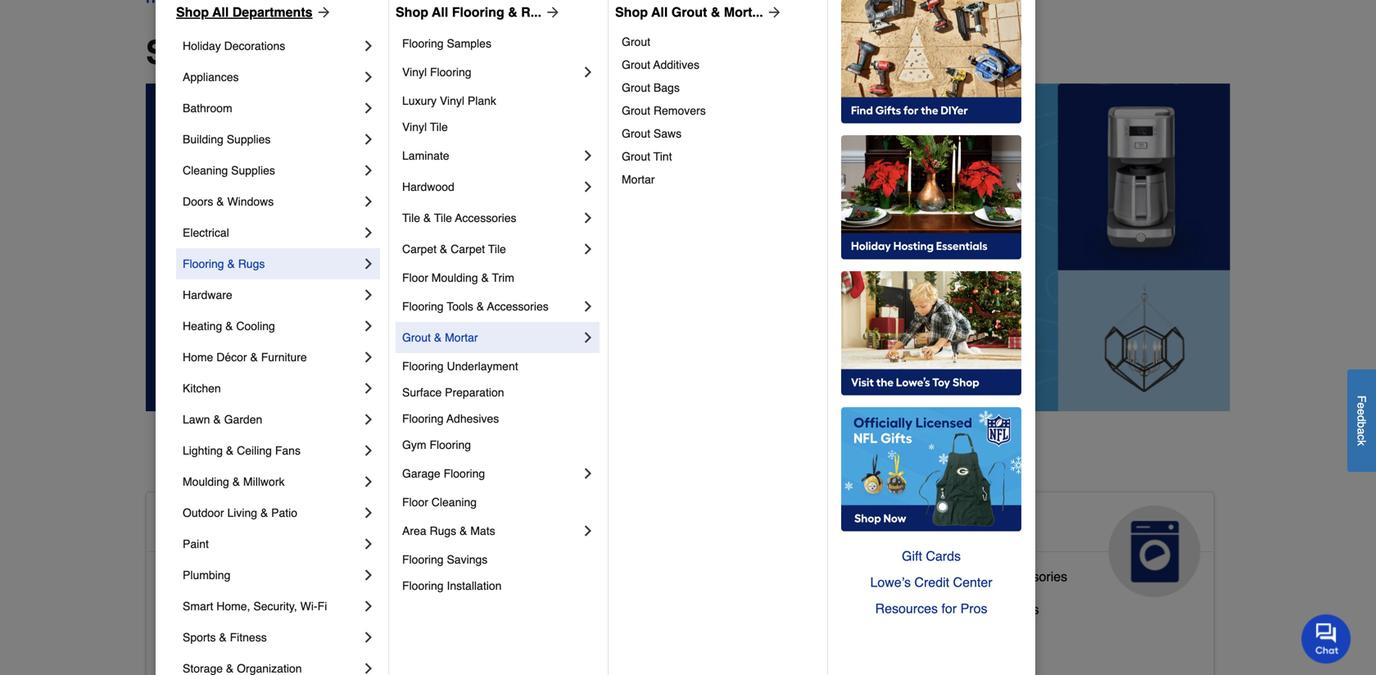 Task type: locate. For each thing, give the bounding box(es) containing it.
flooring down electrical
[[183, 257, 224, 270]]

0 vertical spatial appliances link
[[183, 61, 361, 93]]

moulding & millwork link
[[183, 466, 361, 497]]

0 horizontal spatial appliances
[[183, 70, 239, 84]]

cleaning up area rugs & mats
[[432, 496, 477, 509]]

4 accessible from the top
[[160, 635, 222, 650]]

living
[[227, 507, 257, 520]]

1 vertical spatial pet
[[525, 628, 545, 643]]

1 vertical spatial accessories
[[487, 300, 549, 313]]

flooring & rugs link
[[183, 248, 361, 279]]

arrow right image inside the shop all grout & mort... link
[[764, 4, 783, 20]]

grout for grout saws
[[622, 127, 651, 140]]

0 vertical spatial supplies
[[227, 133, 271, 146]]

1 vertical spatial floor
[[402, 496, 429, 509]]

accessible entry & home
[[160, 635, 308, 650]]

chevron right image for doors & windows
[[361, 193, 377, 210]]

0 vertical spatial accessories
[[455, 211, 517, 225]]

hardwood link
[[402, 171, 580, 202]]

chevron right image
[[361, 38, 377, 54], [580, 64, 597, 80], [361, 69, 377, 85], [580, 148, 597, 164], [361, 193, 377, 210], [361, 225, 377, 241], [580, 241, 597, 257], [580, 298, 597, 315], [361, 318, 377, 334], [361, 443, 377, 459], [580, 466, 597, 482], [361, 474, 377, 490], [580, 523, 597, 539], [361, 536, 377, 552], [361, 598, 377, 615], [361, 661, 377, 675]]

2 vertical spatial vinyl
[[402, 120, 427, 134]]

3 accessible from the top
[[160, 602, 222, 617]]

0 horizontal spatial cleaning
[[183, 164, 228, 177]]

& left mats
[[460, 525, 467, 538]]

accessible for accessible bathroom
[[160, 569, 222, 584]]

bags
[[654, 81, 680, 94]]

plumbing link
[[183, 560, 361, 591]]

removers
[[654, 104, 706, 117]]

arrow right image up flooring samples link
[[542, 4, 561, 20]]

shop all departments
[[176, 5, 313, 20]]

sports & fitness link
[[183, 622, 361, 653]]

chevron right image for laminate
[[580, 148, 597, 164]]

departments for shop all departments
[[287, 34, 487, 71]]

accessible for accessible bedroom
[[160, 602, 222, 617]]

electrical
[[183, 226, 229, 239]]

arrow right image inside shop all flooring & r... link
[[542, 4, 561, 20]]

1 carpet from the left
[[402, 243, 437, 256]]

0 vertical spatial furniture
[[261, 351, 307, 364]]

1 vertical spatial appliances link
[[877, 493, 1214, 597]]

grout & mortar
[[402, 331, 478, 344]]

tile down luxury vinyl plank
[[430, 120, 448, 134]]

surface preparation
[[402, 386, 504, 399]]

luxury vinyl plank link
[[402, 88, 597, 114]]

grout up grout bags
[[622, 58, 651, 71]]

0 horizontal spatial appliances link
[[183, 61, 361, 93]]

grout removers link
[[622, 99, 816, 122]]

rugs right area
[[430, 525, 457, 538]]

bathroom
[[183, 102, 233, 115], [226, 569, 283, 584]]

flooring up grout & mortar
[[402, 300, 444, 313]]

all down "shop all departments" link
[[236, 34, 278, 71]]

pet inside "animal & pet care"
[[631, 512, 667, 538]]

appliances link
[[183, 61, 361, 93], [877, 493, 1214, 597]]

chevron right image for plumbing
[[361, 567, 377, 584]]

supplies up houses,
[[583, 595, 634, 611]]

flooring inside 'link'
[[402, 300, 444, 313]]

1 vertical spatial cleaning
[[432, 496, 477, 509]]

arrow right image for shop all flooring & r...
[[542, 4, 561, 20]]

cards
[[926, 549, 961, 564]]

appliances link down decorations
[[183, 61, 361, 93]]

0 horizontal spatial carpet
[[402, 243, 437, 256]]

grout additives link
[[622, 53, 816, 76]]

accessories up chillers
[[998, 569, 1068, 584]]

chevron right image
[[361, 100, 377, 116], [361, 131, 377, 148], [361, 162, 377, 179], [580, 179, 597, 195], [580, 210, 597, 226], [361, 256, 377, 272], [361, 287, 377, 303], [580, 329, 597, 346], [361, 349, 377, 366], [361, 380, 377, 397], [361, 411, 377, 428], [361, 505, 377, 521], [361, 567, 377, 584], [361, 629, 377, 646]]

chillers
[[996, 602, 1040, 617]]

1 e from the top
[[1356, 403, 1369, 409]]

floor for floor cleaning
[[402, 496, 429, 509]]

shop
[[176, 5, 209, 20], [396, 5, 429, 20], [616, 5, 648, 20]]

chevron right image for smart home, security, wi-fi
[[361, 598, 377, 615]]

chevron right image for hardwood
[[580, 179, 597, 195]]

all up "grout additives"
[[652, 5, 668, 20]]

& left "pros"
[[950, 602, 959, 617]]

windows
[[227, 195, 274, 208]]

2 horizontal spatial shop
[[616, 5, 648, 20]]

arrow right image
[[313, 4, 332, 20]]

1 vertical spatial bathroom
[[226, 569, 283, 584]]

grout left 'tint'
[[622, 150, 651, 163]]

0 vertical spatial floor
[[402, 271, 429, 284]]

appliances link up chillers
[[877, 493, 1214, 597]]

supplies up windows
[[231, 164, 275, 177]]

tile
[[430, 120, 448, 134], [402, 211, 420, 225], [434, 211, 452, 225], [488, 243, 506, 256]]

flooring tools & accessories
[[402, 300, 549, 313]]

enjoy savings year-round. no matter what you're shopping for, find what you need at a great price. image
[[146, 84, 1231, 411]]

shop up holiday
[[176, 5, 209, 20]]

all up flooring samples
[[432, 5, 449, 20]]

1 vertical spatial departments
[[287, 34, 487, 71]]

grout for grout & mortar
[[402, 331, 431, 344]]

lowe's credit center
[[871, 575, 993, 590]]

flooring up floor cleaning
[[444, 467, 485, 480]]

area rugs & mats
[[402, 525, 496, 538]]

flooring up luxury vinyl plank
[[430, 66, 472, 79]]

vinyl flooring
[[402, 66, 472, 79]]

beverage & wine chillers link
[[890, 598, 1040, 631]]

moulding down carpet & carpet tile in the top of the page
[[432, 271, 478, 284]]

installation
[[447, 579, 502, 593]]

grout up 'grout tint'
[[622, 127, 651, 140]]

flooring installation link
[[402, 573, 597, 599]]

bathroom inside accessible bathroom link
[[226, 569, 283, 584]]

mortar down 'grout tint'
[[622, 173, 655, 186]]

flooring down flooring savings at bottom
[[402, 579, 444, 593]]

arrow right image up grout link
[[764, 4, 783, 20]]

2 carpet from the left
[[451, 243, 485, 256]]

heating & cooling link
[[183, 311, 361, 342]]

moulding up outdoor on the left bottom of the page
[[183, 475, 229, 488]]

floor moulding & trim link
[[402, 265, 597, 291]]

1 vertical spatial appliances
[[890, 512, 1013, 538]]

1 vertical spatial rugs
[[430, 525, 457, 538]]

2 arrow right image from the left
[[764, 4, 783, 20]]

chevron right image for carpet & carpet tile
[[580, 241, 597, 257]]

shop for shop all flooring & r...
[[396, 5, 429, 20]]

1 horizontal spatial mortar
[[622, 173, 655, 186]]

hardwood
[[402, 180, 455, 193]]

& right animal
[[608, 512, 624, 538]]

wi-
[[301, 600, 318, 613]]

& left the ceiling
[[226, 444, 234, 457]]

luxury
[[402, 94, 437, 107]]

0 vertical spatial moulding
[[432, 271, 478, 284]]

floor up area
[[402, 496, 429, 509]]

flooring inside "link"
[[444, 467, 485, 480]]

1 vertical spatial furniture
[[650, 628, 702, 643]]

accessories down hardwood link
[[455, 211, 517, 225]]

smart home, security, wi-fi link
[[183, 591, 361, 622]]

supplies for building supplies
[[227, 133, 271, 146]]

mortar up flooring underlayment
[[445, 331, 478, 344]]

e up d
[[1356, 403, 1369, 409]]

0 horizontal spatial pet
[[525, 628, 545, 643]]

floor for floor moulding & trim
[[402, 271, 429, 284]]

all up holiday decorations
[[212, 5, 229, 20]]

grout up flooring underlayment
[[402, 331, 431, 344]]

grout for grout additives
[[622, 58, 651, 71]]

1 horizontal spatial cleaning
[[432, 496, 477, 509]]

0 vertical spatial vinyl
[[402, 66, 427, 79]]

floor down carpet & carpet tile in the top of the page
[[402, 271, 429, 284]]

flooring up samples
[[452, 5, 505, 20]]

& up flooring underlayment
[[434, 331, 442, 344]]

all for shop all departments
[[236, 34, 278, 71]]

vinyl
[[402, 66, 427, 79], [440, 94, 465, 107], [402, 120, 427, 134]]

millwork
[[243, 475, 285, 488]]

rugs up hardware "link"
[[238, 257, 265, 270]]

animal & pet care link
[[512, 493, 849, 597]]

departments
[[233, 5, 313, 20], [287, 34, 487, 71]]

samples
[[447, 37, 492, 50]]

fans
[[275, 444, 301, 457]]

1 vertical spatial vinyl
[[440, 94, 465, 107]]

vinyl tile
[[402, 120, 448, 134]]

0 vertical spatial departments
[[233, 5, 313, 20]]

shop all departments
[[146, 34, 487, 71]]

1 arrow right image from the left
[[542, 4, 561, 20]]

vinyl up luxury at the left of the page
[[402, 66, 427, 79]]

accessories for flooring tools & accessories
[[487, 300, 549, 313]]

2 shop from the left
[[396, 5, 429, 20]]

f e e d b a c k
[[1356, 396, 1369, 446]]

arrow right image
[[542, 4, 561, 20], [764, 4, 783, 20]]

doors & windows link
[[183, 186, 361, 217]]

grout for grout removers
[[622, 104, 651, 117]]

gym flooring
[[402, 438, 471, 452]]

furniture right houses,
[[650, 628, 702, 643]]

0 vertical spatial bathroom
[[183, 102, 233, 115]]

2 vertical spatial home
[[273, 635, 308, 650]]

0 vertical spatial mortar
[[622, 173, 655, 186]]

chevron right image for vinyl flooring
[[580, 64, 597, 80]]

e up the b
[[1356, 409, 1369, 415]]

tile up carpet & carpet tile in the top of the page
[[434, 211, 452, 225]]

cleaning down building
[[183, 164, 228, 177]]

lawn
[[183, 413, 210, 426]]

accessories down trim at the top left of page
[[487, 300, 549, 313]]

resources for pros
[[876, 601, 988, 616]]

1 horizontal spatial shop
[[396, 5, 429, 20]]

decorations
[[224, 39, 285, 52]]

laminate link
[[402, 140, 580, 171]]

1 shop from the left
[[176, 5, 209, 20]]

& right doors
[[217, 195, 224, 208]]

grout down grout bags
[[622, 104, 651, 117]]

grout inside 'link'
[[622, 127, 651, 140]]

bathroom up smart home, security, wi-fi at the left
[[226, 569, 283, 584]]

saws
[[654, 127, 682, 140]]

lowe's
[[871, 575, 911, 590]]

0 horizontal spatial rugs
[[238, 257, 265, 270]]

shop up flooring samples
[[396, 5, 429, 20]]

departments up luxury at the left of the page
[[287, 34, 487, 71]]

&
[[508, 5, 518, 20], [711, 5, 721, 20], [217, 195, 224, 208], [424, 211, 431, 225], [440, 243, 448, 256], [227, 257, 235, 270], [481, 271, 489, 284], [477, 300, 484, 313], [226, 320, 233, 333], [434, 331, 442, 344], [250, 351, 258, 364], [213, 413, 221, 426], [226, 444, 234, 457], [233, 475, 240, 488], [261, 507, 268, 520], [608, 512, 624, 538], [460, 525, 467, 538], [986, 569, 994, 584], [950, 602, 959, 617], [637, 628, 646, 643], [219, 631, 227, 644], [260, 635, 269, 650]]

& right the tools
[[477, 300, 484, 313]]

accessible for accessible home
[[160, 512, 280, 538]]

accessories inside 'link'
[[487, 300, 549, 313]]

0 horizontal spatial mortar
[[445, 331, 478, 344]]

outdoor living & patio link
[[183, 497, 361, 529]]

chevron right image for building supplies
[[361, 131, 377, 148]]

moulding & millwork
[[183, 475, 285, 488]]

grout tint link
[[622, 145, 816, 168]]

flooring installation
[[402, 579, 502, 593]]

furniture down 'heating & cooling' link
[[261, 351, 307, 364]]

vinyl down luxury at the left of the page
[[402, 120, 427, 134]]

all for shop all departments
[[212, 5, 229, 20]]

0 horizontal spatial moulding
[[183, 475, 229, 488]]

bathroom inside 'bathroom' link
[[183, 102, 233, 115]]

1 vertical spatial moulding
[[183, 475, 229, 488]]

1 vertical spatial supplies
[[231, 164, 275, 177]]

adhesives
[[447, 412, 499, 425]]

3 shop from the left
[[616, 5, 648, 20]]

2 e from the top
[[1356, 409, 1369, 415]]

& left patio
[[261, 507, 268, 520]]

vinyl left plank
[[440, 94, 465, 107]]

departments up holiday decorations link
[[233, 5, 313, 20]]

1 vertical spatial mortar
[[445, 331, 478, 344]]

chevron right image for lawn & garden
[[361, 411, 377, 428]]

1 horizontal spatial appliances
[[890, 512, 1013, 538]]

gift cards
[[902, 549, 961, 564]]

appliances up cards
[[890, 512, 1013, 538]]

1 horizontal spatial pet
[[631, 512, 667, 538]]

flooring underlayment link
[[402, 353, 597, 379]]

2 vertical spatial accessories
[[998, 569, 1068, 584]]

underlayment
[[447, 360, 518, 373]]

bathroom up building
[[183, 102, 233, 115]]

2 floor from the top
[[402, 496, 429, 509]]

flooring tools & accessories link
[[402, 291, 580, 322]]

0 horizontal spatial shop
[[176, 5, 209, 20]]

grout bags link
[[622, 76, 816, 99]]

1 accessible from the top
[[160, 512, 280, 538]]

1 horizontal spatial appliances link
[[877, 493, 1214, 597]]

& left mort...
[[711, 5, 721, 20]]

1 horizontal spatial furniture
[[650, 628, 702, 643]]

2 vertical spatial supplies
[[583, 595, 634, 611]]

appliances down holiday
[[183, 70, 239, 84]]

paint link
[[183, 529, 361, 560]]

carpet & carpet tile
[[402, 243, 506, 256]]

building
[[183, 133, 224, 146]]

supplies up cleaning supplies
[[227, 133, 271, 146]]

pet
[[631, 512, 667, 538], [525, 628, 545, 643]]

home
[[183, 351, 213, 364], [286, 512, 350, 538], [273, 635, 308, 650]]

cleaning supplies
[[183, 164, 275, 177]]

grout left bags
[[622, 81, 651, 94]]

appliance
[[890, 569, 948, 584]]

accessible home link
[[147, 493, 484, 597]]

shop up "grout additives"
[[616, 5, 648, 20]]

grout saws link
[[622, 122, 816, 145]]

grout up "grout additives"
[[622, 35, 651, 48]]

2 accessible from the top
[[160, 569, 222, 584]]

1 floor from the top
[[402, 271, 429, 284]]

flooring samples link
[[402, 30, 597, 57]]

1 horizontal spatial arrow right image
[[764, 4, 783, 20]]

flooring savings link
[[402, 547, 597, 573]]

0 vertical spatial rugs
[[238, 257, 265, 270]]

0 vertical spatial appliances
[[183, 70, 239, 84]]

floor moulding & trim
[[402, 271, 515, 284]]

k
[[1356, 440, 1369, 446]]

0 horizontal spatial arrow right image
[[542, 4, 561, 20]]

flooring adhesives
[[402, 412, 499, 425]]

e
[[1356, 403, 1369, 409], [1356, 409, 1369, 415]]

& right houses,
[[637, 628, 646, 643]]

1 horizontal spatial carpet
[[451, 243, 485, 256]]

& left millwork
[[233, 475, 240, 488]]

0 horizontal spatial furniture
[[261, 351, 307, 364]]

0 vertical spatial pet
[[631, 512, 667, 538]]

vinyl for vinyl flooring
[[402, 66, 427, 79]]

departments for shop all departments
[[233, 5, 313, 20]]



Task type: vqa. For each thing, say whether or not it's contained in the screenshot.
second impact
no



Task type: describe. For each thing, give the bounding box(es) containing it.
vinyl for vinyl tile
[[402, 120, 427, 134]]

livestock
[[525, 595, 580, 611]]

d
[[1356, 415, 1369, 422]]

doors & windows
[[183, 195, 274, 208]]

heating & cooling
[[183, 320, 275, 333]]

shop all grout & mort... link
[[616, 2, 783, 22]]

all for shop all flooring & r...
[[432, 5, 449, 20]]

care
[[525, 538, 576, 565]]

flooring up vinyl flooring
[[402, 37, 444, 50]]

holiday
[[183, 39, 221, 52]]

shop for shop all departments
[[176, 5, 209, 20]]

accessories for tile & tile accessories
[[455, 211, 517, 225]]

lighting & ceiling fans link
[[183, 435, 361, 466]]

accessible for accessible entry & home
[[160, 635, 222, 650]]

flooring down surface
[[402, 412, 444, 425]]

additives
[[654, 58, 700, 71]]

1 vertical spatial home
[[286, 512, 350, 538]]

b
[[1356, 422, 1369, 428]]

lawn & garden link
[[183, 404, 361, 435]]

gym flooring link
[[402, 432, 597, 458]]

chevron right image for moulding & millwork
[[361, 474, 377, 490]]

chevron right image for bathroom
[[361, 100, 377, 116]]

grout removers
[[622, 104, 706, 117]]

chevron right image for heating & cooling
[[361, 318, 377, 334]]

outdoor
[[183, 507, 224, 520]]

& up hardware
[[227, 257, 235, 270]]

accessible home image
[[379, 506, 471, 597]]

lawn & garden
[[183, 413, 263, 426]]

décor
[[217, 351, 247, 364]]

chevron right image for kitchen
[[361, 380, 377, 397]]

for
[[942, 601, 957, 616]]

heating
[[183, 320, 222, 333]]

mortar link
[[622, 168, 816, 191]]

chevron right image for hardware
[[361, 287, 377, 303]]

accessible bedroom
[[160, 602, 279, 617]]

chevron right image for holiday decorations
[[361, 38, 377, 54]]

& inside "animal & pet care"
[[608, 512, 624, 538]]

f
[[1356, 396, 1369, 403]]

appliances image
[[1110, 506, 1201, 597]]

shop all grout & mort...
[[616, 5, 764, 20]]

chevron right image for appliances
[[361, 69, 377, 85]]

grout & mortar link
[[402, 322, 580, 353]]

accessible bathroom
[[160, 569, 283, 584]]

chevron right image for grout & mortar
[[580, 329, 597, 346]]

chevron right image for lighting & ceiling fans
[[361, 443, 377, 459]]

grout for grout
[[622, 35, 651, 48]]

grout up grout link
[[672, 5, 708, 20]]

area
[[402, 525, 427, 538]]

smart
[[183, 600, 213, 613]]

garage flooring
[[402, 467, 485, 480]]

savings
[[447, 553, 488, 566]]

grout for grout bags
[[622, 81, 651, 94]]

chevron right image for cleaning supplies
[[361, 162, 377, 179]]

appliance parts & accessories
[[890, 569, 1068, 584]]

1 horizontal spatial moulding
[[432, 271, 478, 284]]

arrow right image for shop all grout & mort...
[[764, 4, 783, 20]]

& right entry
[[260, 635, 269, 650]]

lighting & ceiling fans
[[183, 444, 301, 457]]

r...
[[521, 5, 542, 20]]

0 vertical spatial home
[[183, 351, 213, 364]]

grout link
[[622, 30, 816, 53]]

sports
[[183, 631, 216, 644]]

holiday hosting essentials. image
[[842, 135, 1022, 260]]

hardware link
[[183, 279, 361, 311]]

& inside 'link'
[[477, 300, 484, 313]]

& down hardwood
[[424, 211, 431, 225]]

flooring underlayment
[[402, 360, 518, 373]]

electrical link
[[183, 217, 361, 248]]

pet beds, houses, & furniture
[[525, 628, 702, 643]]

surface preparation link
[[402, 379, 597, 406]]

& up floor moulding & trim
[[440, 243, 448, 256]]

flooring adhesives link
[[402, 406, 597, 432]]

holiday decorations link
[[183, 30, 361, 61]]

houses,
[[586, 628, 634, 643]]

ceiling
[[237, 444, 272, 457]]

& left cooling
[[226, 320, 233, 333]]

bathroom link
[[183, 93, 361, 124]]

plumbing
[[183, 569, 231, 582]]

gift cards link
[[842, 543, 1022, 570]]

0 vertical spatial cleaning
[[183, 164, 228, 177]]

laminate
[[402, 149, 450, 162]]

& down accessible bedroom link
[[219, 631, 227, 644]]

& right parts
[[986, 569, 994, 584]]

chevron right image for paint
[[361, 536, 377, 552]]

security,
[[254, 600, 297, 613]]

grout bags
[[622, 81, 680, 94]]

tint
[[654, 150, 672, 163]]

& left trim at the top left of page
[[481, 271, 489, 284]]

shop for shop all grout & mort...
[[616, 5, 648, 20]]

shop all departments link
[[176, 2, 332, 22]]

appliance parts & accessories link
[[890, 565, 1068, 598]]

garage flooring link
[[402, 458, 580, 489]]

livestock supplies link
[[525, 592, 634, 624]]

resources
[[876, 601, 938, 616]]

c
[[1356, 434, 1369, 440]]

luxury vinyl plank
[[402, 94, 497, 107]]

preparation
[[445, 386, 504, 399]]

accessories for appliance parts & accessories
[[998, 569, 1068, 584]]

accessible entry & home link
[[160, 631, 308, 664]]

supplies for livestock supplies
[[583, 595, 634, 611]]

flooring down flooring adhesives
[[430, 438, 471, 452]]

center
[[954, 575, 993, 590]]

chevron right image for flooring & rugs
[[361, 256, 377, 272]]

plank
[[468, 94, 497, 107]]

1 horizontal spatial rugs
[[430, 525, 457, 538]]

flooring up surface
[[402, 360, 444, 373]]

grout tint
[[622, 150, 672, 163]]

officially licensed n f l gifts. shop now. image
[[842, 407, 1022, 532]]

f e e d b a c k button
[[1348, 369, 1377, 472]]

pet beds, houses, & furniture link
[[525, 624, 702, 657]]

beverage
[[890, 602, 946, 617]]

tile down hardwood
[[402, 211, 420, 225]]

tile up floor moulding & trim link
[[488, 243, 506, 256]]

patio
[[271, 507, 298, 520]]

entry
[[226, 635, 257, 650]]

grout for grout tint
[[622, 150, 651, 163]]

chevron right image for tile & tile accessories
[[580, 210, 597, 226]]

supplies for cleaning supplies
[[231, 164, 275, 177]]

grout additives
[[622, 58, 700, 71]]

flooring & rugs
[[183, 257, 265, 270]]

flooring savings
[[402, 553, 488, 566]]

chevron right image for electrical
[[361, 225, 377, 241]]

visit the lowe's toy shop. image
[[842, 271, 1022, 396]]

& right lawn at the left bottom of the page
[[213, 413, 221, 426]]

chevron right image for garage flooring
[[580, 466, 597, 482]]

trim
[[492, 271, 515, 284]]

tile & tile accessories
[[402, 211, 517, 225]]

chevron right image for flooring tools & accessories
[[580, 298, 597, 315]]

& right décor
[[250, 351, 258, 364]]

chevron right image for home décor & furniture
[[361, 349, 377, 366]]

& left r...
[[508, 5, 518, 20]]

chevron right image for sports & fitness
[[361, 629, 377, 646]]

chevron right image for area rugs & mats
[[580, 523, 597, 539]]

wine
[[962, 602, 992, 617]]

all for shop all grout & mort...
[[652, 5, 668, 20]]

animal & pet care image
[[744, 506, 836, 597]]

kitchen link
[[183, 373, 361, 404]]

find gifts for the diyer. image
[[842, 0, 1022, 124]]

building supplies
[[183, 133, 271, 146]]

chevron right image for outdoor living & patio
[[361, 505, 377, 521]]

smart home, security, wi-fi
[[183, 600, 327, 613]]

chat invite button image
[[1302, 614, 1352, 664]]

animal & pet care
[[525, 512, 667, 565]]

flooring down area
[[402, 553, 444, 566]]



